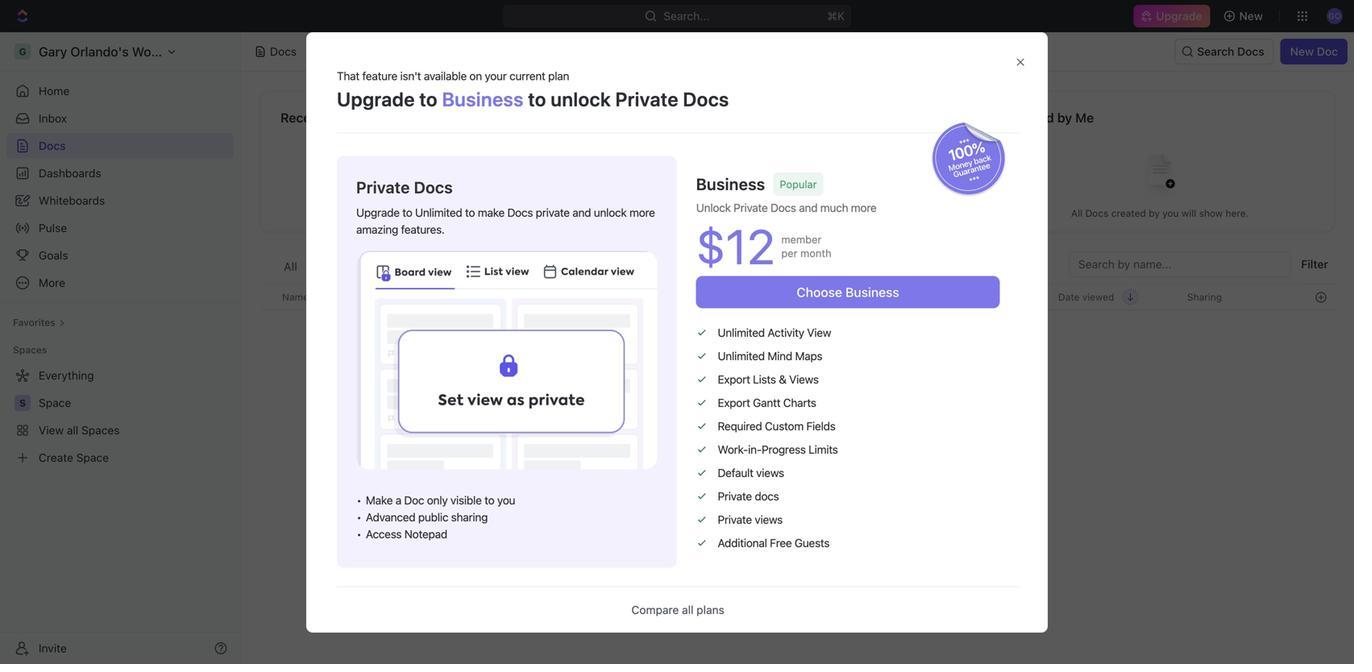 Task type: vqa. For each thing, say whether or not it's contained in the screenshot.
the People link
no



Task type: locate. For each thing, give the bounding box(es) containing it.
1 vertical spatial upgrade
[[337, 88, 415, 110]]

2 vertical spatial unlimited
[[718, 349, 765, 363]]

show up "workspace" at the left of page
[[482, 208, 506, 219]]

gantt
[[753, 396, 781, 409]]

and down 'popular'
[[799, 201, 818, 214]]

fields
[[807, 419, 836, 433]]

1 vertical spatial new
[[1290, 45, 1314, 58]]

name
[[282, 291, 309, 303]]

row containing name
[[260, 284, 1335, 310]]

export
[[718, 373, 750, 386], [718, 396, 750, 409]]

no recent docs image
[[403, 142, 467, 207]]

docs up your recently opened docs will show here.
[[414, 178, 453, 197]]

show
[[482, 208, 506, 219], [828, 208, 851, 219], [1199, 208, 1223, 219]]

upgrade inside upgrade to unlimited to make docs private and unlock more amazing features.
[[356, 206, 400, 219]]

1 export from the top
[[718, 373, 750, 386]]

2 export from the top
[[718, 396, 750, 409]]

viewed
[[1083, 291, 1114, 303]]

lists
[[753, 373, 776, 386]]

0 vertical spatial doc
[[1317, 45, 1338, 58]]

unlock right private
[[594, 206, 627, 219]]

1 vertical spatial all
[[284, 260, 297, 273]]

more right much
[[851, 201, 877, 214]]

unlock
[[551, 88, 611, 110], [594, 206, 627, 219]]

unlimited
[[415, 206, 462, 219], [718, 326, 765, 339], [718, 349, 765, 363]]

current
[[510, 69, 545, 82]]

compare all plans
[[632, 604, 725, 617]]

upgrade down feature
[[337, 88, 415, 110]]

unlimited for unlimited mind maps
[[718, 349, 765, 363]]

1 will from the left
[[465, 208, 479, 219]]

will down no created by me docs image
[[1182, 208, 1197, 219]]

0 horizontal spatial new
[[1240, 9, 1263, 23]]

upgrade to unlimited to make docs private and unlock more amazing features.
[[356, 206, 655, 236]]

1 vertical spatial views
[[755, 513, 783, 526]]

1 horizontal spatial doc
[[1317, 45, 1338, 58]]

compare all plans button
[[632, 604, 725, 617]]

show up month
[[828, 208, 851, 219]]

all left created
[[1071, 208, 1083, 219]]

business inside button
[[846, 284, 899, 300]]

favorites button
[[6, 313, 72, 332]]

views
[[789, 373, 819, 386]]

will up member
[[810, 208, 825, 219]]

0 horizontal spatial doc
[[404, 494, 424, 507]]

private up additional
[[718, 513, 752, 526]]

you right visible
[[497, 494, 515, 507]]

tree inside sidebar navigation
[[6, 363, 234, 471]]

private down features.
[[425, 260, 462, 273]]

1 horizontal spatial your
[[718, 208, 739, 219]]

here. up search by name... text field
[[1226, 208, 1249, 219]]

here.
[[509, 208, 532, 219], [854, 208, 877, 219], [1226, 208, 1249, 219]]

by left me
[[1057, 110, 1072, 125]]

0 vertical spatial unlimited
[[415, 206, 462, 219]]

new
[[1240, 9, 1263, 23], [1290, 45, 1314, 58]]

all for all
[[284, 260, 297, 273]]

column header
[[260, 284, 278, 310]]

views
[[756, 466, 784, 479], [755, 513, 783, 526]]

assigned
[[550, 260, 600, 273]]

upgrade up amazing
[[356, 206, 400, 219]]

you inside make a doc only visible to you advanced public sharing access notepad
[[497, 494, 515, 507]]

clear filters button
[[769, 499, 826, 512]]

1 horizontal spatial will
[[810, 208, 825, 219]]

0 horizontal spatial more
[[630, 206, 655, 219]]

upgrade link
[[1134, 5, 1211, 27]]

by
[[1057, 110, 1072, 125], [1149, 208, 1160, 219]]

views down clear
[[755, 513, 783, 526]]

upgrade inside that feature isn't available on your current plan upgrade to business to unlock private docs
[[337, 88, 415, 110]]

views up docs
[[756, 466, 784, 479]]

docs down inbox
[[39, 139, 66, 152]]

you down no created by me docs image
[[1163, 208, 1179, 219]]

2 vertical spatial business
[[846, 284, 899, 300]]

private docs
[[616, 88, 729, 110]]

recent
[[281, 110, 323, 125]]

views for default views
[[756, 466, 784, 479]]

docs down 'popular'
[[771, 201, 796, 214]]

in-
[[748, 443, 762, 456]]

private
[[356, 178, 410, 197], [734, 201, 768, 214], [425, 260, 462, 273], [718, 490, 752, 503], [718, 513, 752, 526]]

all
[[682, 604, 694, 617]]

results
[[796, 471, 841, 488]]

1 horizontal spatial business
[[696, 174, 765, 193]]

search docs button
[[1175, 39, 1274, 64]]

inbox link
[[6, 106, 234, 131]]

docs right the make
[[507, 206, 533, 219]]

0 horizontal spatial your
[[339, 208, 359, 219]]

more up archived
[[630, 206, 655, 219]]

all inside button
[[284, 260, 297, 273]]

docs inside sidebar navigation
[[39, 139, 66, 152]]

1 vertical spatial by
[[1149, 208, 1160, 219]]

guests
[[795, 536, 830, 550]]

here. right much
[[854, 208, 877, 219]]

unlock down the plan
[[551, 88, 611, 110]]

all docs created by you will show here.
[[1071, 208, 1249, 219]]

to right visible
[[485, 494, 494, 507]]

unlimited up features.
[[415, 206, 462, 219]]

0 vertical spatial business
[[442, 88, 524, 110]]

favorited
[[741, 208, 782, 219]]

additional free guests
[[718, 536, 830, 550]]

private up recently
[[356, 178, 410, 197]]

tree
[[6, 363, 234, 471]]

you
[[1163, 208, 1179, 219], [497, 494, 515, 507]]

1 horizontal spatial here.
[[854, 208, 877, 219]]

upgrade up search
[[1156, 9, 1202, 23]]

views for private views
[[755, 513, 783, 526]]

no data image
[[749, 363, 846, 470]]

assigned button
[[546, 252, 604, 284]]

no matching results found. table
[[260, 284, 1335, 512]]

that
[[337, 69, 360, 82]]

your
[[339, 208, 359, 219], [718, 208, 739, 219]]

sharing
[[451, 511, 488, 524]]

0 vertical spatial by
[[1057, 110, 1072, 125]]

0 vertical spatial new
[[1240, 9, 1263, 23]]

doc
[[1317, 45, 1338, 58], [404, 494, 424, 507]]

unlock private docs and much more
[[696, 201, 877, 214]]

1 vertical spatial doc
[[404, 494, 424, 507]]

0 vertical spatial all
[[1071, 208, 1083, 219]]

amazing
[[356, 223, 398, 236]]

0 horizontal spatial all
[[284, 260, 297, 273]]

business down on
[[442, 88, 524, 110]]

shared button
[[368, 252, 414, 284]]

choose business button
[[696, 276, 1000, 308]]

to inside make a doc only visible to you advanced public sharing access notepad
[[485, 494, 494, 507]]

export for export lists & views
[[718, 373, 750, 386]]

no matching results found. row
[[260, 363, 1335, 512]]

2 horizontal spatial will
[[1182, 208, 1197, 219]]

0 vertical spatial unlock
[[551, 88, 611, 110]]

all left my
[[284, 260, 297, 273]]

your for your favorited docs will show here.
[[718, 208, 739, 219]]

access
[[366, 528, 402, 541]]

0 horizontal spatial show
[[482, 208, 506, 219]]

no matching results found.
[[708, 471, 887, 488]]

here. right the make
[[509, 208, 532, 219]]

2 vertical spatial upgrade
[[356, 206, 400, 219]]

search
[[1197, 45, 1235, 58]]

3 show from the left
[[1199, 208, 1223, 219]]

show up search by name... text field
[[1199, 208, 1223, 219]]

free
[[770, 536, 792, 550]]

unlock inside that feature isn't available on your current plan upgrade to business to unlock private docs
[[551, 88, 611, 110]]

export left lists
[[718, 373, 750, 386]]

goals
[[39, 249, 68, 262]]

1 vertical spatial business
[[696, 174, 765, 193]]

favorites
[[13, 317, 55, 328]]

Search by name... text field
[[1079, 252, 1282, 277]]

upgrade for upgrade
[[1156, 9, 1202, 23]]

by right created
[[1149, 208, 1160, 219]]

unlimited activity view
[[718, 326, 831, 339]]

will right opened on the left of page
[[465, 208, 479, 219]]

1 vertical spatial unlock
[[594, 206, 627, 219]]

1 horizontal spatial all
[[1071, 208, 1083, 219]]

0 vertical spatial views
[[756, 466, 784, 479]]

1 horizontal spatial you
[[1163, 208, 1179, 219]]

your left recently
[[339, 208, 359, 219]]

new up search docs on the top right of the page
[[1240, 9, 1263, 23]]

tab list
[[280, 252, 665, 284]]

2 horizontal spatial business
[[846, 284, 899, 300]]

0 horizontal spatial by
[[1057, 110, 1072, 125]]

required
[[718, 419, 762, 433]]

popular
[[780, 178, 817, 190]]

1 horizontal spatial show
[[828, 208, 851, 219]]

0 horizontal spatial will
[[465, 208, 479, 219]]

unlimited up unlimited mind maps
[[718, 326, 765, 339]]

0 horizontal spatial you
[[497, 494, 515, 507]]

all
[[1071, 208, 1083, 219], [284, 260, 297, 273]]

new right search docs on the top right of the page
[[1290, 45, 1314, 58]]

1 horizontal spatial new
[[1290, 45, 1314, 58]]

0 horizontal spatial and
[[572, 206, 591, 219]]

2 horizontal spatial here.
[[1226, 208, 1249, 219]]

0 vertical spatial upgrade
[[1156, 9, 1202, 23]]

2 your from the left
[[718, 208, 739, 219]]

private down default
[[718, 490, 752, 503]]

new for new
[[1240, 9, 1263, 23]]

notepad
[[404, 528, 447, 541]]

1 vertical spatial unlimited
[[718, 326, 765, 339]]

your
[[485, 69, 507, 82]]

progress
[[762, 443, 806, 456]]

your left favorited
[[718, 208, 739, 219]]

your for your recently opened docs will show here.
[[339, 208, 359, 219]]

your favorited docs will show here.
[[718, 208, 877, 219]]

1 your from the left
[[339, 208, 359, 219]]

and right private
[[572, 206, 591, 219]]

only
[[427, 494, 448, 507]]

created
[[1111, 208, 1146, 219]]

upgrade for upgrade to unlimited to make docs private and unlock more amazing features.
[[356, 206, 400, 219]]

3 will from the left
[[1182, 208, 1197, 219]]

private inside button
[[425, 260, 462, 273]]

0 horizontal spatial business
[[442, 88, 524, 110]]

business right choose
[[846, 284, 899, 300]]

export up required
[[718, 396, 750, 409]]

unlimited up lists
[[718, 349, 765, 363]]

2 show from the left
[[828, 208, 851, 219]]

0 vertical spatial export
[[718, 373, 750, 386]]

make
[[478, 206, 505, 219]]

inbox
[[39, 112, 67, 125]]

1 vertical spatial you
[[497, 494, 515, 507]]

required custom fields
[[718, 419, 836, 433]]

whiteboards link
[[6, 188, 234, 214]]

3 here. from the left
[[1226, 208, 1249, 219]]

choose
[[797, 284, 842, 300]]

and
[[799, 201, 818, 214], [572, 206, 591, 219]]

1 vertical spatial export
[[718, 396, 750, 409]]

will
[[465, 208, 479, 219], [810, 208, 825, 219], [1182, 208, 1197, 219]]

to up features.
[[402, 206, 412, 219]]

dashboards
[[39, 166, 101, 180]]

row
[[260, 284, 1335, 310]]

2 horizontal spatial show
[[1199, 208, 1223, 219]]

0 horizontal spatial here.
[[509, 208, 532, 219]]

business up unlock
[[696, 174, 765, 193]]

unlimited mind maps
[[718, 349, 823, 363]]

plans
[[697, 604, 725, 617]]

private for private views
[[718, 513, 752, 526]]

0 vertical spatial you
[[1163, 208, 1179, 219]]

mind
[[768, 349, 792, 363]]

no favorited docs image
[[765, 142, 830, 207]]



Task type: describe. For each thing, give the bounding box(es) containing it.
2 will from the left
[[810, 208, 825, 219]]

1 here. from the left
[[509, 208, 532, 219]]

matching
[[731, 471, 793, 488]]

home link
[[6, 78, 234, 104]]

location
[[581, 291, 620, 303]]

⌘k
[[828, 9, 845, 23]]

date viewed button
[[1049, 285, 1139, 310]]

default
[[718, 466, 753, 479]]

member per month
[[781, 233, 832, 259]]

private for private docs
[[356, 178, 410, 197]]

to down current
[[528, 88, 546, 110]]

archived
[[614, 260, 661, 273]]

1 horizontal spatial by
[[1149, 208, 1160, 219]]

new button
[[1217, 3, 1273, 29]]

pulse link
[[6, 215, 234, 241]]

private docs
[[356, 178, 453, 197]]

isn't
[[400, 69, 421, 82]]

to down available
[[419, 88, 438, 110]]

features.
[[401, 223, 445, 236]]

choose business
[[797, 284, 899, 300]]

no created by me docs image
[[1128, 142, 1192, 207]]

docs
[[755, 490, 779, 503]]

month
[[801, 247, 832, 259]]

search docs
[[1197, 45, 1265, 58]]

docs inside upgrade to unlimited to make docs private and unlock more amazing features.
[[507, 206, 533, 219]]

docs up member
[[784, 208, 807, 219]]

per
[[781, 247, 798, 259]]

advanced
[[366, 511, 415, 524]]

1 horizontal spatial and
[[799, 201, 818, 214]]

unlimited for unlimited activity view
[[718, 326, 765, 339]]

home
[[39, 84, 70, 98]]

my
[[312, 260, 328, 273]]

charts
[[783, 396, 816, 409]]

that feature isn't available on your current plan upgrade to business to unlock private docs
[[337, 69, 729, 110]]

on
[[469, 69, 482, 82]]

invite
[[39, 642, 67, 655]]

work-in-progress limits
[[718, 443, 838, 456]]

docs right search
[[1238, 45, 1265, 58]]

all button
[[280, 252, 301, 284]]

private for private
[[425, 260, 462, 273]]

work-
[[718, 443, 748, 456]]

doc inside button
[[1317, 45, 1338, 58]]

compare
[[632, 604, 679, 617]]

1 show from the left
[[482, 208, 506, 219]]

all for all docs created by you will show here.
[[1071, 208, 1083, 219]]

more inside upgrade to unlimited to make docs private and unlock more amazing features.
[[630, 206, 655, 219]]

&
[[779, 373, 787, 386]]

private
[[536, 206, 570, 219]]

workspace
[[477, 260, 536, 273]]

docs left created
[[1086, 208, 1109, 219]]

recently
[[362, 208, 399, 219]]

private for private docs
[[718, 490, 752, 503]]

date
[[1058, 291, 1080, 303]]

my docs button
[[308, 252, 362, 284]]

activity
[[768, 326, 804, 339]]

found.
[[845, 471, 887, 488]]

available
[[424, 69, 467, 82]]

1 horizontal spatial more
[[851, 201, 877, 214]]

docs right opened on the left of page
[[439, 208, 462, 219]]

sidebar navigation
[[0, 32, 241, 664]]

business inside that feature isn't available on your current plan upgrade to business to unlock private docs
[[442, 88, 524, 110]]

custom
[[765, 419, 804, 433]]

public
[[418, 511, 448, 524]]

and inside upgrade to unlimited to make docs private and unlock more amazing features.
[[572, 206, 591, 219]]

new for new doc
[[1290, 45, 1314, 58]]

unlock inside upgrade to unlimited to make docs private and unlock more amazing features.
[[594, 206, 627, 219]]

view
[[807, 326, 831, 339]]

docs right my
[[331, 260, 358, 273]]

created
[[1006, 110, 1054, 125]]

additional
[[718, 536, 767, 550]]

doc inside make a doc only visible to you advanced public sharing access notepad
[[404, 494, 424, 507]]

make a doc only visible to you advanced public sharing access notepad
[[366, 494, 515, 541]]

clear
[[769, 499, 795, 512]]

member
[[781, 233, 822, 245]]

my docs
[[312, 260, 358, 273]]

a
[[396, 494, 401, 507]]

created by me
[[1006, 110, 1094, 125]]

sharing
[[1187, 291, 1222, 303]]

new doc button
[[1281, 39, 1348, 64]]

docs up recent
[[270, 45, 297, 58]]

column header inside no matching results found. table
[[260, 284, 278, 310]]

private right unlock
[[734, 201, 768, 214]]

unlimited inside upgrade to unlimited to make docs private and unlock more amazing features.
[[415, 206, 462, 219]]

export lists & views
[[718, 373, 819, 386]]

date viewed
[[1058, 291, 1114, 303]]

private button
[[421, 252, 466, 284]]

pulse
[[39, 221, 67, 235]]

private views
[[718, 513, 783, 526]]

to left the make
[[465, 206, 475, 219]]

filters
[[798, 499, 826, 512]]

export for export gantt charts
[[718, 396, 750, 409]]

docs link
[[6, 133, 234, 159]]

me
[[1076, 110, 1094, 125]]

tab list containing all
[[280, 252, 665, 284]]

2 here. from the left
[[854, 208, 877, 219]]

new doc
[[1290, 45, 1338, 58]]

clear filters
[[769, 499, 826, 512]]

plan
[[548, 69, 569, 82]]

maps
[[795, 349, 823, 363]]

dashboards link
[[6, 160, 234, 186]]

make
[[366, 494, 393, 507]]



